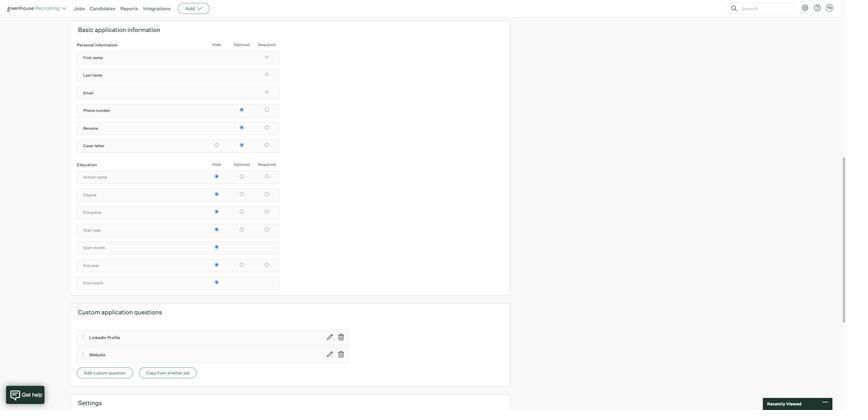 Task type: locate. For each thing, give the bounding box(es) containing it.
1 vertical spatial required
[[258, 162, 276, 167]]

start year
[[83, 228, 101, 233]]

hide
[[212, 42, 221, 47], [212, 162, 221, 167]]

1 vertical spatial year
[[91, 264, 99, 268]]

end down end year
[[83, 281, 90, 286]]

0 vertical spatial required
[[258, 42, 276, 47]]

td
[[827, 6, 832, 10]]

start down discipline
[[83, 228, 92, 233]]

2 hide from the top
[[212, 162, 221, 167]]

questions
[[134, 309, 162, 316]]

0 vertical spatial information
[[127, 26, 160, 34]]

0 vertical spatial year
[[93, 228, 101, 233]]

school
[[83, 175, 96, 180]]

name right school on the left
[[97, 175, 107, 180]]

end for end year
[[83, 264, 90, 268]]

1 vertical spatial month
[[91, 281, 103, 286]]

1 vertical spatial hide
[[212, 162, 221, 167]]

1 horizontal spatial add
[[185, 5, 195, 11]]

recently
[[767, 402, 785, 407]]

reports
[[120, 5, 138, 11]]

year for start year
[[93, 228, 101, 233]]

jobs link
[[74, 5, 85, 11]]

application up personal information
[[95, 26, 126, 34]]

end
[[83, 264, 90, 268], [83, 281, 90, 286]]

2 required from the top
[[258, 162, 276, 167]]

information
[[127, 26, 160, 34], [95, 42, 118, 48]]

1 hide from the top
[[212, 42, 221, 47]]

personal information
[[77, 42, 118, 48]]

None radio
[[265, 90, 269, 94], [265, 108, 269, 112], [240, 126, 244, 130], [265, 126, 269, 130], [215, 143, 219, 147], [240, 143, 244, 147], [265, 143, 269, 147], [240, 175, 244, 179], [215, 193, 219, 196], [240, 193, 244, 196], [240, 210, 244, 214], [265, 210, 269, 214], [215, 228, 219, 232], [240, 228, 244, 232], [265, 228, 269, 232], [240, 263, 244, 267], [265, 90, 269, 94], [265, 108, 269, 112], [240, 126, 244, 130], [265, 126, 269, 130], [215, 143, 219, 147], [240, 143, 244, 147], [265, 143, 269, 147], [240, 175, 244, 179], [215, 193, 219, 196], [240, 193, 244, 196], [240, 210, 244, 214], [265, 210, 269, 214], [215, 228, 219, 232], [240, 228, 244, 232], [265, 228, 269, 232], [240, 263, 244, 267]]

2 start from the top
[[83, 246, 92, 251]]

application
[[95, 26, 126, 34], [101, 309, 133, 316]]

1 vertical spatial optional
[[234, 162, 250, 167]]

start up end year
[[83, 246, 92, 251]]

0 vertical spatial name
[[92, 55, 103, 60]]

1 vertical spatial application
[[101, 309, 133, 316]]

name for last name
[[92, 73, 102, 78]]

None radio
[[265, 55, 269, 59], [265, 73, 269, 77], [240, 108, 244, 112], [215, 175, 219, 179], [265, 175, 269, 179], [265, 193, 269, 196], [215, 210, 219, 214], [215, 246, 219, 250], [215, 263, 219, 267], [265, 263, 269, 267], [215, 281, 219, 285], [265, 55, 269, 59], [265, 73, 269, 77], [240, 108, 244, 112], [215, 175, 219, 179], [265, 175, 269, 179], [265, 193, 269, 196], [215, 210, 219, 214], [215, 246, 219, 250], [215, 263, 219, 267], [265, 263, 269, 267], [215, 281, 219, 285]]

0 horizontal spatial add
[[84, 371, 92, 376]]

add button
[[178, 3, 210, 14]]

2 optional from the top
[[234, 162, 250, 167]]

greenhouse recruiting image
[[7, 5, 62, 12]]

end year
[[83, 264, 99, 268]]

1 vertical spatial information
[[95, 42, 118, 48]]

add
[[185, 5, 195, 11], [84, 371, 92, 376]]

candidates
[[90, 5, 115, 11]]

year up start month
[[93, 228, 101, 233]]

personal
[[77, 42, 94, 48]]

1 required from the top
[[258, 42, 276, 47]]

name
[[92, 55, 103, 60], [92, 73, 102, 78], [97, 175, 107, 180]]

1 end from the top
[[83, 264, 90, 268]]

information up first name
[[95, 42, 118, 48]]

jobs
[[74, 5, 85, 11]]

add inside button
[[84, 371, 92, 376]]

application up profile
[[101, 309, 133, 316]]

configure image
[[802, 4, 809, 11]]

name right last
[[92, 73, 102, 78]]

required
[[258, 42, 276, 47], [258, 162, 276, 167]]

integrations link
[[143, 5, 171, 11]]

0 vertical spatial add
[[185, 5, 195, 11]]

2 end from the top
[[83, 281, 90, 286]]

1 start from the top
[[83, 228, 92, 233]]

month down end year
[[91, 281, 103, 286]]

month for start month
[[93, 246, 105, 251]]

end up end month
[[83, 264, 90, 268]]

start
[[83, 228, 92, 233], [83, 246, 92, 251]]

name for first name
[[92, 55, 103, 60]]

candidates link
[[90, 5, 115, 11]]

school name
[[83, 175, 107, 180]]

0 vertical spatial optional
[[234, 42, 250, 47]]

resume
[[83, 126, 98, 131]]

0 vertical spatial start
[[83, 228, 92, 233]]

0 vertical spatial application
[[95, 26, 126, 34]]

add inside popup button
[[185, 5, 195, 11]]

add for add
[[185, 5, 195, 11]]

1 vertical spatial start
[[83, 246, 92, 251]]

0 vertical spatial month
[[93, 246, 105, 251]]

1 vertical spatial name
[[92, 73, 102, 78]]

copy from another job button
[[139, 368, 197, 379]]

hide for personal information
[[212, 42, 221, 47]]

1 optional from the top
[[234, 42, 250, 47]]

year
[[93, 228, 101, 233], [91, 264, 99, 268]]

0 vertical spatial hide
[[212, 42, 221, 47]]

cover letter
[[83, 144, 104, 149]]

month for end month
[[91, 281, 103, 286]]

information down integrations
[[127, 26, 160, 34]]

application for questions
[[101, 309, 133, 316]]

name right the first in the top of the page
[[92, 55, 103, 60]]

optional
[[234, 42, 250, 47], [234, 162, 250, 167]]

month
[[93, 246, 105, 251], [91, 281, 103, 286]]

0 vertical spatial end
[[83, 264, 90, 268]]

1 vertical spatial add
[[84, 371, 92, 376]]

2 vertical spatial name
[[97, 175, 107, 180]]

question
[[109, 371, 126, 376]]

reports link
[[120, 5, 138, 11]]

month down start year on the left of page
[[93, 246, 105, 251]]

td button
[[825, 3, 834, 13]]

profile
[[107, 336, 120, 341]]

optional for personal information
[[234, 42, 250, 47]]

1 vertical spatial end
[[83, 281, 90, 286]]

year down start month
[[91, 264, 99, 268]]

required for education
[[258, 162, 276, 167]]

1 horizontal spatial information
[[127, 26, 160, 34]]

basic
[[78, 26, 93, 34]]

from
[[157, 371, 166, 376]]

start for start month
[[83, 246, 92, 251]]

last name
[[83, 73, 102, 78]]



Task type: vqa. For each thing, say whether or not it's contained in the screenshot.
the top name
yes



Task type: describe. For each thing, give the bounding box(es) containing it.
hide for education
[[212, 162, 221, 167]]

settings
[[78, 400, 102, 407]]

phone
[[83, 108, 95, 113]]

add for add custom question
[[84, 371, 92, 376]]

copy from another job
[[146, 371, 190, 376]]

custom
[[78, 309, 100, 316]]

cover
[[83, 144, 94, 149]]

last
[[83, 73, 91, 78]]

basic application information
[[78, 26, 160, 34]]

optional for education
[[234, 162, 250, 167]]

application for information
[[95, 26, 126, 34]]

phone number
[[83, 108, 110, 113]]

start month
[[83, 246, 105, 251]]

td button
[[826, 4, 833, 11]]

start for start year
[[83, 228, 92, 233]]

year for end year
[[91, 264, 99, 268]]

0 horizontal spatial information
[[95, 42, 118, 48]]

custom application questions
[[78, 309, 162, 316]]

email
[[83, 91, 93, 95]]

education
[[77, 162, 97, 167]]

first
[[83, 55, 92, 60]]

required for personal information
[[258, 42, 276, 47]]

integrations
[[143, 5, 171, 11]]

number
[[96, 108, 110, 113]]

copy
[[146, 371, 156, 376]]

linkedin profile
[[89, 336, 120, 341]]

custom
[[93, 371, 108, 376]]

name for school name
[[97, 175, 107, 180]]

end for end month
[[83, 281, 90, 286]]

degree
[[83, 193, 97, 198]]

recently viewed
[[767, 402, 801, 407]]

add custom question button
[[77, 368, 133, 379]]

letter
[[95, 144, 104, 149]]

viewed
[[786, 402, 801, 407]]

linkedin
[[89, 336, 106, 341]]

job
[[184, 371, 190, 376]]

website
[[89, 353, 105, 358]]

another
[[167, 371, 183, 376]]

Search text field
[[740, 4, 789, 13]]

discipline
[[83, 211, 101, 215]]

add custom question
[[84, 371, 126, 376]]

first name
[[83, 55, 103, 60]]

end month
[[83, 281, 103, 286]]



